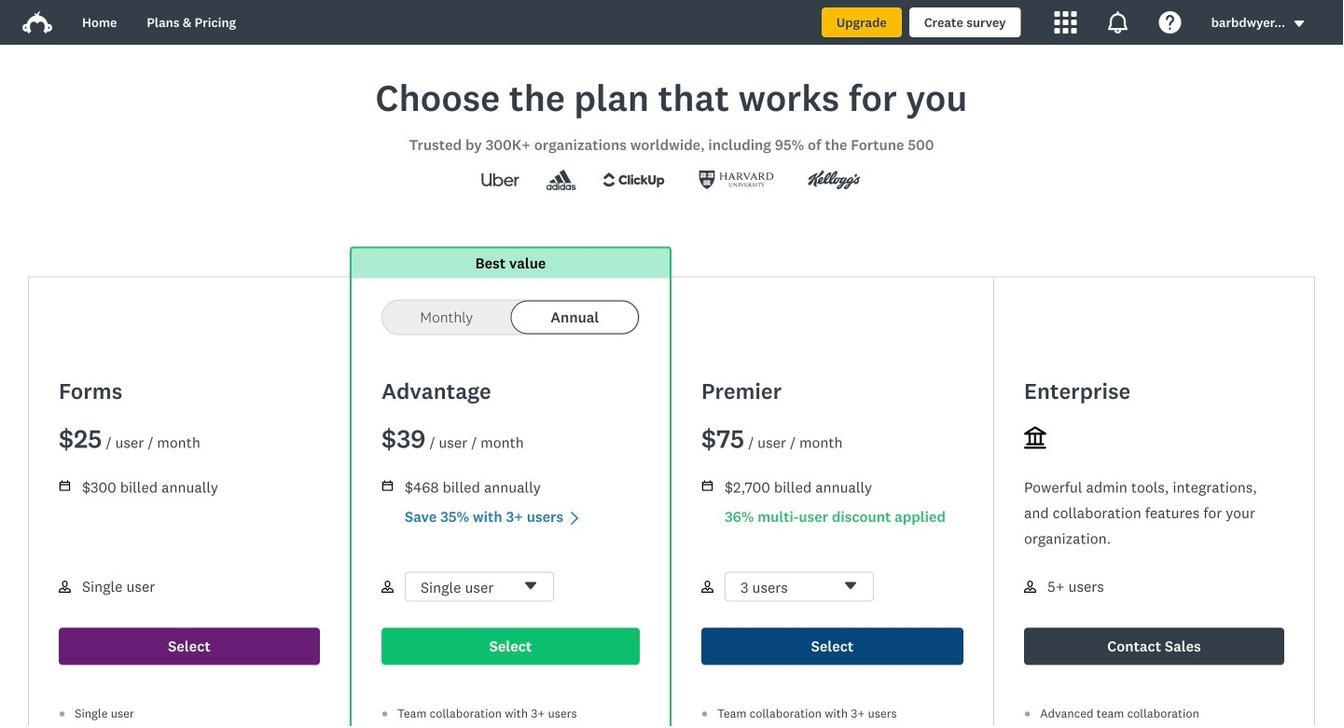 Task type: locate. For each thing, give the bounding box(es) containing it.
adidas image
[[537, 170, 586, 190]]

2 horizontal spatial user image
[[702, 581, 714, 593]]

brand logo image
[[22, 7, 52, 37], [22, 11, 52, 34]]

2 user image from the left
[[382, 581, 394, 593]]

kellogg's image
[[791, 165, 879, 195]]

user image for 2nd the select menu field from right
[[382, 581, 394, 593]]

user image
[[1025, 581, 1037, 593]]

1 horizontal spatial select menu field
[[725, 572, 874, 603]]

user image for second the select menu field from left
[[702, 581, 714, 593]]

2 brand logo image from the top
[[22, 11, 52, 34]]

0 horizontal spatial select menu field
[[405, 572, 554, 603]]

3 user image from the left
[[702, 581, 714, 593]]

Select Menu field
[[405, 572, 554, 603], [725, 572, 874, 603]]

clickup image
[[586, 165, 682, 195]]

user image
[[59, 581, 71, 593], [382, 581, 394, 593], [702, 581, 714, 593]]

1 select menu field from the left
[[405, 572, 554, 603]]

1 horizontal spatial user image
[[382, 581, 394, 593]]

0 horizontal spatial user image
[[59, 581, 71, 593]]

dropdown arrow icon image
[[1293, 17, 1306, 30], [1295, 21, 1305, 27]]

products icon image
[[1055, 11, 1077, 34], [1055, 11, 1077, 34]]

calendar icon image
[[59, 480, 71, 492], [382, 480, 394, 492], [702, 480, 714, 492], [60, 481, 70, 491], [382, 481, 393, 491], [702, 481, 713, 491]]

help icon image
[[1159, 11, 1182, 34]]



Task type: describe. For each thing, give the bounding box(es) containing it.
right arrow image
[[567, 511, 582, 526]]

1 user image from the left
[[59, 581, 71, 593]]

2 select menu field from the left
[[725, 572, 874, 603]]

uber image
[[465, 165, 537, 195]]

notification center icon image
[[1107, 11, 1130, 34]]

harvard image
[[682, 165, 791, 195]]

1 brand logo image from the top
[[22, 7, 52, 37]]

building icon image
[[1025, 427, 1047, 449]]



Task type: vqa. For each thing, say whether or not it's contained in the screenshot.
Notification center icon
yes



